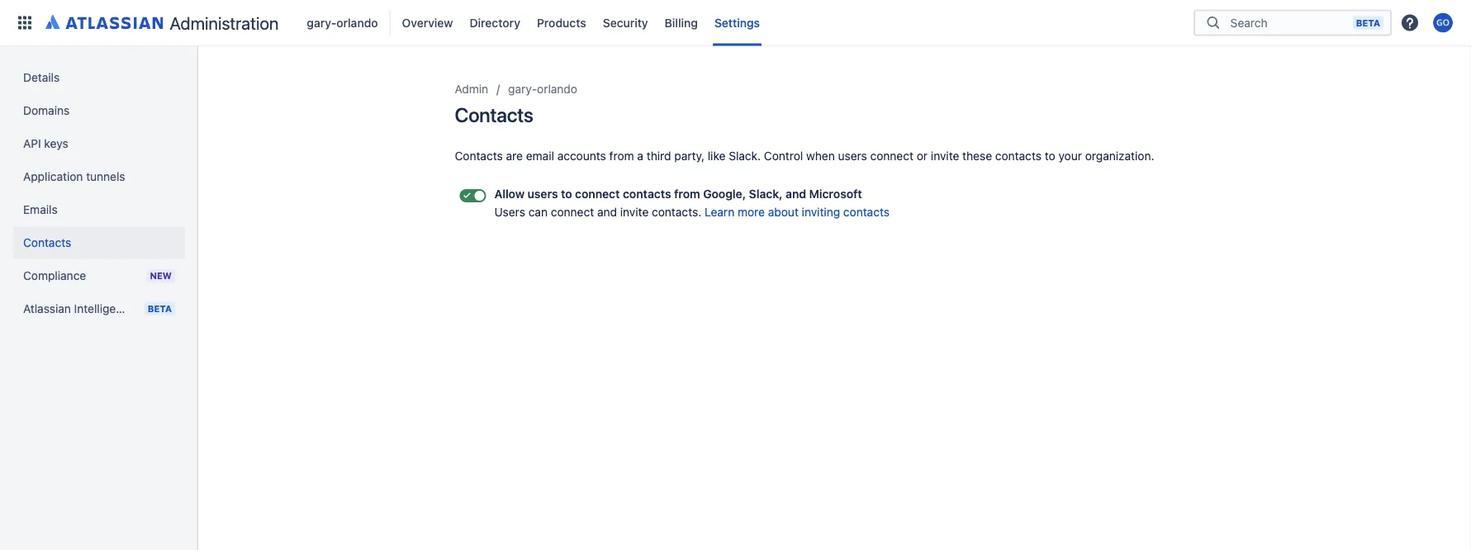 Task type: vqa. For each thing, say whether or not it's contained in the screenshot.
Jira Administration https://terryturtle85.atlassian.net
no



Task type: locate. For each thing, give the bounding box(es) containing it.
1 horizontal spatial gary-orlando
[[508, 82, 577, 96]]

gary-orlando for gary-orlando 'link' in the global navigation element
[[307, 16, 378, 29]]

invite right or
[[931, 149, 959, 163]]

0 vertical spatial invite
[[931, 149, 959, 163]]

invite
[[931, 149, 959, 163], [620, 205, 649, 219]]

1 horizontal spatial to
[[1045, 149, 1055, 163]]

0 vertical spatial to
[[1045, 149, 1055, 163]]

contacts down microsoft
[[843, 205, 890, 219]]

from left a
[[609, 149, 634, 163]]

global navigation element
[[10, 0, 1194, 46]]

1 horizontal spatial gary-orlando link
[[508, 79, 577, 99]]

administration link
[[40, 9, 285, 36]]

1 vertical spatial gary-orlando
[[508, 82, 577, 96]]

orlando
[[336, 16, 378, 29], [537, 82, 577, 96]]

orlando left overview
[[336, 16, 378, 29]]

connect
[[870, 149, 914, 163], [575, 187, 620, 201], [551, 205, 594, 219]]

settings link
[[710, 9, 765, 36]]

2 horizontal spatial contacts
[[995, 149, 1042, 163]]

application
[[23, 170, 83, 183]]

1 vertical spatial invite
[[620, 205, 649, 219]]

to left your
[[1045, 149, 1055, 163]]

0 vertical spatial gary-orlando
[[307, 16, 378, 29]]

2 vertical spatial connect
[[551, 205, 594, 219]]

2 vertical spatial contacts
[[843, 205, 890, 219]]

0 vertical spatial gary-orlando link
[[302, 9, 383, 36]]

billing link
[[660, 9, 703, 36]]

contacts left are
[[455, 149, 503, 163]]

from up contacts.
[[674, 187, 700, 201]]

orlando down products link
[[537, 82, 577, 96]]

1 vertical spatial orlando
[[537, 82, 577, 96]]

gary-
[[307, 16, 337, 29], [508, 82, 537, 96]]

these
[[962, 149, 992, 163]]

orlando inside the global navigation element
[[336, 16, 378, 29]]

and down the accounts
[[597, 205, 617, 219]]

to inside allow users to connect contacts from google, slack, and microsoft users can connect and invite contacts. learn more about inviting contacts
[[561, 187, 572, 201]]

to
[[1045, 149, 1055, 163], [561, 187, 572, 201]]

0 horizontal spatial gary-
[[307, 16, 337, 29]]

1 horizontal spatial users
[[838, 149, 867, 163]]

to down the accounts
[[561, 187, 572, 201]]

1 vertical spatial contacts
[[623, 187, 671, 201]]

0 vertical spatial contacts
[[995, 149, 1042, 163]]

beta
[[1356, 17, 1380, 28]]

from
[[609, 149, 634, 163], [674, 187, 700, 201]]

more
[[738, 205, 765, 219]]

users right when at the top right
[[838, 149, 867, 163]]

invite left contacts.
[[620, 205, 649, 219]]

0 horizontal spatial from
[[609, 149, 634, 163]]

0 horizontal spatial and
[[597, 205, 617, 219]]

gary-orlando
[[307, 16, 378, 29], [508, 82, 577, 96]]

1 vertical spatial gary-
[[508, 82, 537, 96]]

invite inside allow users to connect contacts from google, slack, and microsoft users can connect and invite contacts. learn more about inviting contacts
[[620, 205, 649, 219]]

and
[[786, 187, 806, 201], [597, 205, 617, 219]]

1 horizontal spatial gary-
[[508, 82, 537, 96]]

0 horizontal spatial invite
[[620, 205, 649, 219]]

connect right can
[[551, 205, 594, 219]]

atlassian
[[23, 302, 71, 316]]

1 vertical spatial users
[[527, 187, 558, 201]]

0 vertical spatial users
[[838, 149, 867, 163]]

organization.
[[1085, 149, 1154, 163]]

slack,
[[749, 187, 783, 201]]

api keys
[[23, 137, 68, 150]]

contacts up contacts.
[[623, 187, 671, 201]]

email
[[526, 149, 554, 163]]

contacts down emails
[[23, 236, 71, 249]]

learn
[[705, 205, 735, 219]]

domains link
[[13, 94, 185, 127]]

compliance
[[23, 269, 86, 283]]

gary-orlando link
[[302, 9, 383, 36], [508, 79, 577, 99]]

gary-orlando link inside the global navigation element
[[302, 9, 383, 36]]

third
[[647, 149, 671, 163]]

products link
[[532, 9, 591, 36]]

0 horizontal spatial orlando
[[336, 16, 378, 29]]

security
[[603, 16, 648, 29]]

0 vertical spatial orlando
[[336, 16, 378, 29]]

when
[[806, 149, 835, 163]]

directory
[[470, 16, 520, 29]]

1 horizontal spatial from
[[674, 187, 700, 201]]

0 horizontal spatial gary-orlando link
[[302, 9, 383, 36]]

api keys link
[[13, 127, 185, 160]]

0 vertical spatial gary-
[[307, 16, 337, 29]]

and up learn more about inviting contacts link
[[786, 187, 806, 201]]

0 horizontal spatial to
[[561, 187, 572, 201]]

keys
[[44, 137, 68, 150]]

beta
[[148, 304, 172, 314]]

2 vertical spatial contacts
[[23, 236, 71, 249]]

administration
[[170, 12, 279, 33]]

control
[[764, 149, 803, 163]]

gary-orlando inside 'link'
[[307, 16, 378, 29]]

1 horizontal spatial and
[[786, 187, 806, 201]]

contacts
[[455, 103, 533, 126], [455, 149, 503, 163], [23, 236, 71, 249]]

0 horizontal spatial users
[[527, 187, 558, 201]]

users
[[494, 205, 525, 219]]

connect down the accounts
[[575, 187, 620, 201]]

admin link
[[455, 79, 488, 99]]

1 horizontal spatial invite
[[931, 149, 959, 163]]

a
[[637, 149, 643, 163]]

contacts right these on the top right
[[995, 149, 1042, 163]]

0 horizontal spatial gary-orlando
[[307, 16, 378, 29]]

1 horizontal spatial orlando
[[537, 82, 577, 96]]

users up can
[[527, 187, 558, 201]]

gary- inside the global navigation element
[[307, 16, 337, 29]]

api
[[23, 137, 41, 150]]

orlando for the bottommost gary-orlando 'link'
[[537, 82, 577, 96]]

allow users to connect contacts from google, slack, and microsoft users can connect and invite contacts. learn more about inviting contacts
[[494, 187, 890, 219]]

accounts
[[557, 149, 606, 163]]

from inside allow users to connect contacts from google, slack, and microsoft users can connect and invite contacts. learn more about inviting contacts
[[674, 187, 700, 201]]

contacts down admin link on the left of the page
[[455, 103, 533, 126]]

atlassian image
[[45, 12, 163, 31], [45, 12, 163, 31]]

settings
[[715, 16, 760, 29]]

tunnels
[[86, 170, 125, 183]]

0 vertical spatial and
[[786, 187, 806, 201]]

1 vertical spatial to
[[561, 187, 572, 201]]

contacts
[[995, 149, 1042, 163], [623, 187, 671, 201], [843, 205, 890, 219]]

1 vertical spatial from
[[674, 187, 700, 201]]

your
[[1059, 149, 1082, 163]]

users
[[838, 149, 867, 163], [527, 187, 558, 201]]

connect left or
[[870, 149, 914, 163]]



Task type: describe. For each thing, give the bounding box(es) containing it.
can
[[528, 205, 548, 219]]

overview
[[402, 16, 453, 29]]

are
[[506, 149, 523, 163]]

about
[[768, 205, 799, 219]]

0 vertical spatial connect
[[870, 149, 914, 163]]

users inside allow users to connect contacts from google, slack, and microsoft users can connect and invite contacts. learn more about inviting contacts
[[527, 187, 558, 201]]

party,
[[674, 149, 705, 163]]

0 vertical spatial contacts
[[455, 103, 533, 126]]

slack.
[[729, 149, 761, 163]]

atlassian intelligence
[[23, 302, 135, 316]]

check image
[[461, 189, 474, 202]]

administration banner
[[0, 0, 1471, 46]]

orlando for gary-orlando 'link' in the global navigation element
[[336, 16, 378, 29]]

help icon image
[[1400, 13, 1420, 33]]

learn more about inviting contacts link
[[705, 205, 890, 219]]

directory link
[[465, 9, 525, 36]]

overview link
[[397, 9, 458, 36]]

search icon image
[[1204, 14, 1223, 31]]

or
[[917, 149, 928, 163]]

Search field
[[1226, 8, 1353, 38]]

0 vertical spatial from
[[609, 149, 634, 163]]

products
[[537, 16, 586, 29]]

gary-orlando for the bottommost gary-orlando 'link'
[[508, 82, 577, 96]]

admin
[[455, 82, 488, 96]]

allow
[[494, 187, 525, 201]]

appswitcher icon image
[[15, 13, 35, 33]]

1 vertical spatial and
[[597, 205, 617, 219]]

inviting
[[802, 205, 840, 219]]

domains
[[23, 104, 70, 117]]

google,
[[703, 187, 746, 201]]

intelligence
[[74, 302, 135, 316]]

1 horizontal spatial contacts
[[843, 205, 890, 219]]

billing
[[665, 16, 698, 29]]

toggle navigation image
[[182, 66, 218, 99]]

emails link
[[13, 193, 185, 226]]

contacts link
[[13, 226, 185, 259]]

gary- for the bottommost gary-orlando 'link'
[[508, 82, 537, 96]]

details
[[23, 71, 60, 84]]

1 vertical spatial connect
[[575, 187, 620, 201]]

0 horizontal spatial contacts
[[623, 187, 671, 201]]

gary- for gary-orlando 'link' in the global navigation element
[[307, 16, 337, 29]]

application tunnels
[[23, 170, 125, 183]]

1 vertical spatial contacts
[[455, 149, 503, 163]]

account image
[[1433, 13, 1453, 33]]

contacts are email accounts from a third party, like slack. control when users connect or invite these contacts to your organization.
[[455, 149, 1154, 163]]

emails
[[23, 203, 58, 216]]

application tunnels link
[[13, 160, 185, 193]]

security link
[[598, 9, 653, 36]]

microsoft
[[809, 187, 862, 201]]

cross image
[[472, 189, 485, 202]]

new
[[150, 271, 172, 281]]

1 vertical spatial gary-orlando link
[[508, 79, 577, 99]]

like
[[708, 149, 726, 163]]

contacts.
[[652, 205, 702, 219]]

details link
[[13, 61, 185, 94]]



